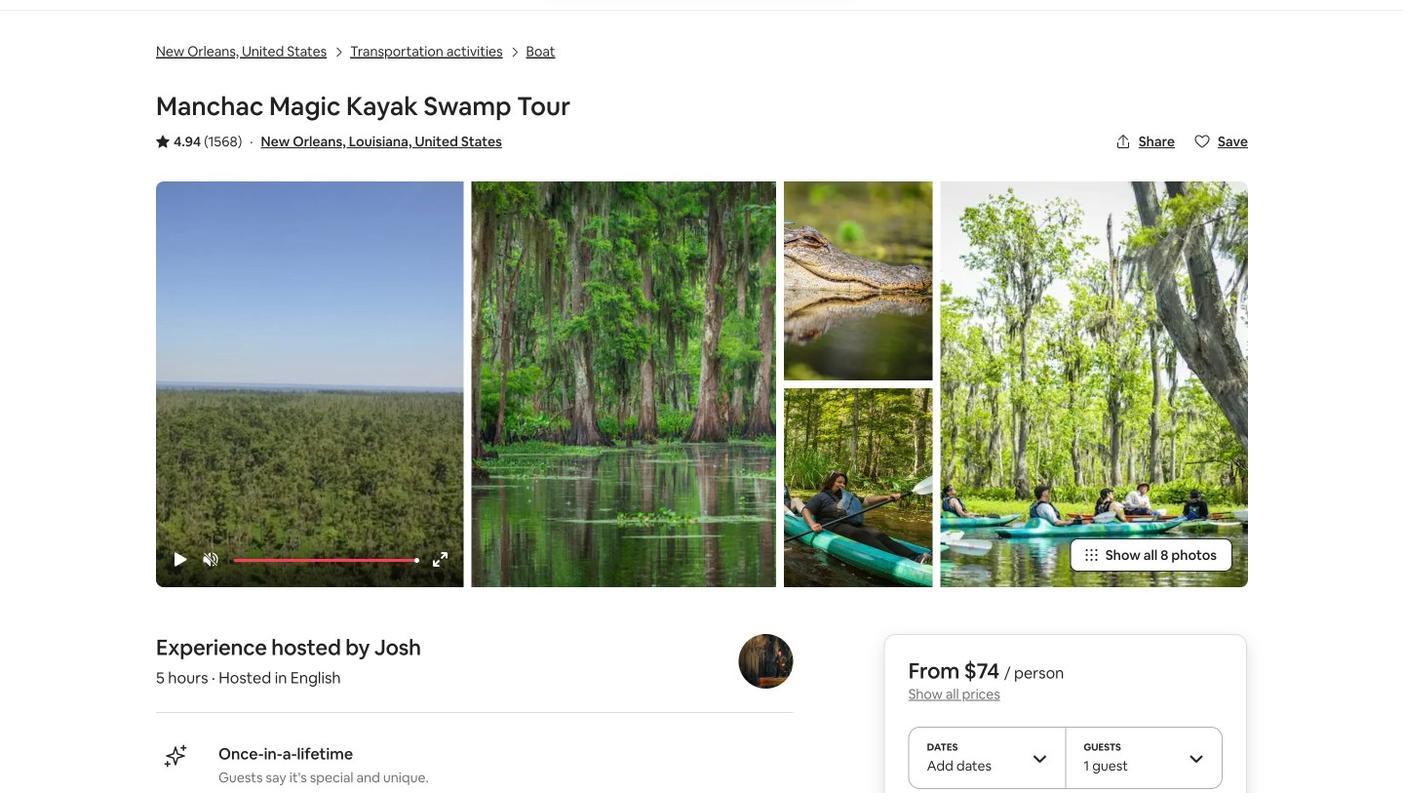 Task type: locate. For each thing, give the bounding box(es) containing it.
experience photo 3 image
[[784, 388, 933, 587], [784, 388, 933, 587]]

profile element
[[888, 0, 1249, 10]]

experience photo 1 image
[[472, 181, 777, 587], [472, 181, 777, 587]]

experience photo 2 image
[[784, 181, 933, 380], [784, 181, 933, 380]]

learn more about the host, josh. image
[[739, 634, 793, 689], [739, 634, 793, 689]]

experience photo 4 image
[[941, 181, 1249, 587], [941, 181, 1249, 587]]



Task type: vqa. For each thing, say whether or not it's contained in the screenshot.
$3,933
no



